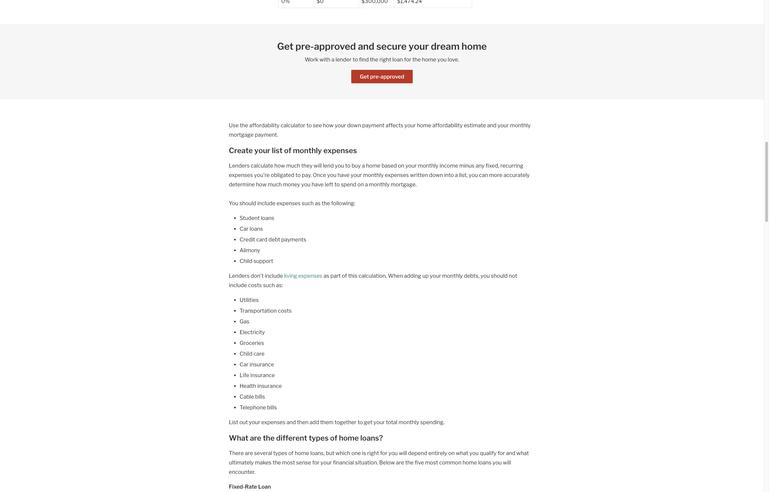 Task type: vqa. For each thing, say whether or not it's contained in the screenshot.
into
yes



Task type: locate. For each thing, give the bounding box(es) containing it.
include up as:
[[265, 273, 283, 279]]

1 vertical spatial should
[[491, 273, 508, 279]]

bills right "telephone" at left bottom
[[267, 404, 277, 411]]

you up left
[[327, 172, 337, 178]]

money
[[283, 181, 300, 188]]

of left "this" on the bottom
[[342, 273, 347, 279]]

have down once
[[312, 181, 324, 188]]

on right the "based"
[[398, 162, 405, 169]]

1 vertical spatial are
[[245, 450, 253, 456]]

pre- up work
[[296, 40, 314, 52]]

include up utilities
[[229, 282, 247, 288]]

card
[[256, 236, 268, 243]]

1 vertical spatial loans
[[250, 226, 263, 232]]

of
[[284, 146, 292, 155], [342, 273, 347, 279], [330, 434, 338, 442], [289, 450, 294, 456]]

1 vertical spatial as
[[324, 273, 329, 279]]

much left they
[[286, 162, 300, 169]]

2 most from the left
[[425, 460, 438, 466]]

your inside as part of this calculation. when adding up your monthly debts, you should not include costs such as:
[[430, 273, 441, 279]]

bills for cable bills
[[255, 394, 265, 400]]

2 horizontal spatial will
[[503, 460, 511, 466]]

mortgage
[[229, 132, 254, 138]]

1 horizontal spatial how
[[275, 162, 285, 169]]

life insurance
[[240, 372, 275, 379]]

1 horizontal spatial bills
[[267, 404, 277, 411]]

0 vertical spatial include
[[257, 200, 276, 206]]

bills down health insurance
[[255, 394, 265, 400]]

include inside as part of this calculation. when adding up your monthly debts, you should not include costs such as:
[[229, 282, 247, 288]]

1 horizontal spatial should
[[491, 273, 508, 279]]

are
[[250, 434, 261, 442], [245, 450, 253, 456], [396, 460, 404, 466]]

1 horizontal spatial will
[[399, 450, 407, 456]]

include
[[257, 200, 276, 206], [265, 273, 283, 279], [229, 282, 247, 288]]

1 horizontal spatial what
[[517, 450, 529, 456]]

0 vertical spatial are
[[250, 434, 261, 442]]

2 vertical spatial will
[[503, 460, 511, 466]]

pre- down work with a lender to find the right loan for the home you love.
[[370, 73, 381, 80]]

are right 'what'
[[250, 434, 261, 442]]

0 vertical spatial right
[[380, 56, 391, 63]]

should right you
[[240, 200, 256, 206]]

alimony
[[240, 247, 260, 254]]

loans right 'student'
[[261, 215, 274, 221]]

1 horizontal spatial right
[[380, 56, 391, 63]]

as left following:
[[315, 200, 321, 206]]

what
[[456, 450, 469, 456], [517, 450, 529, 456]]

loans
[[261, 215, 274, 221], [250, 226, 263, 232], [478, 460, 492, 466]]

out
[[240, 419, 248, 426]]

approved up lender
[[314, 40, 356, 52]]

1 vertical spatial get
[[360, 73, 369, 80]]

utilities
[[240, 297, 259, 303]]

your down but
[[321, 460, 332, 466]]

1 vertical spatial costs
[[278, 308, 292, 314]]

2 vertical spatial are
[[396, 460, 404, 466]]

0 vertical spatial much
[[286, 162, 300, 169]]

living expenses link
[[284, 273, 324, 279]]

use
[[229, 122, 239, 129]]

obligated
[[271, 172, 295, 178]]

bills for telephone bills
[[267, 404, 277, 411]]

2 horizontal spatial on
[[449, 450, 455, 456]]

insurance down care
[[250, 361, 274, 368]]

of down different
[[289, 450, 294, 456]]

car up credit
[[240, 226, 249, 232]]

0 horizontal spatial should
[[240, 200, 256, 206]]

on right spend
[[358, 181, 364, 188]]

2 vertical spatial loans
[[478, 460, 492, 466]]

recurring
[[501, 162, 524, 169]]

you right debts,
[[481, 273, 490, 279]]

1 horizontal spatial most
[[425, 460, 438, 466]]

pre-
[[296, 40, 314, 52], [370, 73, 381, 80]]

rate
[[245, 484, 257, 490]]

1 horizontal spatial affordability
[[433, 122, 463, 129]]

home down dream
[[422, 56, 437, 63]]

health
[[240, 383, 256, 389]]

0 horizontal spatial pre-
[[296, 40, 314, 52]]

situation.
[[355, 460, 378, 466]]

below
[[379, 460, 395, 466]]

much down 'obligated'
[[268, 181, 282, 188]]

0 horizontal spatial get
[[277, 40, 294, 52]]

get for get pre-approved and secure your dream home
[[277, 40, 294, 52]]

how
[[323, 122, 334, 129], [275, 162, 285, 169], [256, 181, 267, 188]]

0 horizontal spatial right
[[367, 450, 379, 456]]

you
[[229, 200, 238, 206]]

is
[[362, 450, 366, 456]]

get pre-approved button
[[352, 70, 413, 83]]

more
[[490, 172, 503, 178]]

expenses up mortgage.
[[385, 172, 409, 178]]

0 horizontal spatial such
[[263, 282, 275, 288]]

child down alimony
[[240, 258, 253, 264]]

0 horizontal spatial approved
[[314, 40, 356, 52]]

1 horizontal spatial approved
[[381, 73, 404, 80]]

0 vertical spatial pre-
[[296, 40, 314, 52]]

entirely
[[429, 450, 447, 456]]

get
[[364, 419, 373, 426]]

0 horizontal spatial as
[[315, 200, 321, 206]]

1 horizontal spatial types
[[309, 434, 329, 442]]

1 vertical spatial right
[[367, 450, 379, 456]]

to left see
[[307, 122, 312, 129]]

expenses right living
[[299, 273, 323, 279]]

them
[[320, 419, 334, 426]]

monthly
[[510, 122, 531, 129], [293, 146, 322, 155], [418, 162, 439, 169], [363, 172, 384, 178], [369, 181, 390, 188], [442, 273, 463, 279], [399, 419, 419, 426]]

cable bills
[[240, 394, 265, 400]]

as inside as part of this calculation. when adding up your monthly debts, you should not include costs such as:
[[324, 273, 329, 279]]

as part of this calculation. when adding up your monthly debts, you should not include costs such as:
[[229, 273, 518, 288]]

approved inside get pre-approved button
[[381, 73, 404, 80]]

1 horizontal spatial on
[[398, 162, 405, 169]]

not
[[509, 273, 518, 279]]

following:
[[331, 200, 355, 206]]

your right up
[[430, 273, 441, 279]]

approved down loan
[[381, 73, 404, 80]]

2 horizontal spatial how
[[323, 122, 334, 129]]

see
[[313, 122, 322, 129]]

as left part
[[324, 273, 329, 279]]

1 vertical spatial bills
[[267, 404, 277, 411]]

lenders down create
[[229, 162, 250, 169]]

child down groceries in the bottom of the page
[[240, 351, 253, 357]]

1 horizontal spatial pre-
[[370, 73, 381, 80]]

to inside use the affordability calculator to see how your down payment affects your home affordability estimate and your monthly mortgage payment.
[[307, 122, 312, 129]]

0 vertical spatial loans
[[261, 215, 274, 221]]

you right lend
[[335, 162, 344, 169]]

0 horizontal spatial have
[[312, 181, 324, 188]]

0 vertical spatial how
[[323, 122, 334, 129]]

1 vertical spatial child
[[240, 351, 253, 357]]

2 vertical spatial include
[[229, 282, 247, 288]]

are for what
[[250, 434, 261, 442]]

then
[[297, 419, 309, 426]]

0 horizontal spatial costs
[[248, 282, 262, 288]]

student loans
[[240, 215, 274, 221]]

2 car from the top
[[240, 361, 249, 368]]

1 child from the top
[[240, 258, 253, 264]]

which
[[336, 450, 350, 456]]

2 child from the top
[[240, 351, 253, 357]]

costs down as:
[[278, 308, 292, 314]]

1 horizontal spatial get
[[360, 73, 369, 80]]

student
[[240, 215, 260, 221]]

a right spend
[[365, 181, 368, 188]]

lenders left don't
[[229, 273, 250, 279]]

love.
[[448, 56, 459, 63]]

as
[[315, 200, 321, 206], [324, 273, 329, 279]]

get pre-approved
[[360, 73, 404, 80]]

include for should
[[257, 200, 276, 206]]

0 vertical spatial insurance
[[250, 361, 274, 368]]

to right left
[[335, 181, 340, 188]]

0 vertical spatial costs
[[248, 282, 262, 288]]

the right loan
[[413, 56, 421, 63]]

your inside there are several types of home loans, but which one is right for you will depend entirely on what you qualify for and what ultimately makes the most sense for your financial situation. below are the five most common home loans you will encounter.
[[321, 460, 332, 466]]

such left as:
[[263, 282, 275, 288]]

support
[[254, 258, 273, 264]]

home right affects
[[417, 122, 431, 129]]

lenders
[[229, 162, 250, 169], [229, 273, 250, 279]]

such inside as part of this calculation. when adding up your monthly debts, you should not include costs such as:
[[263, 282, 275, 288]]

down inside lenders calculate how much they will lend you to buy a home based on your monthly income minus any fixed, recurring expenses you're obligated to pay. once you have your monthly expenses written down into a list, you can more accurately determine how much money you have left to spend on a monthly mortgage.
[[429, 172, 443, 178]]

1 vertical spatial on
[[358, 181, 364, 188]]

1 horizontal spatial costs
[[278, 308, 292, 314]]

to left find
[[353, 56, 358, 63]]

1 affordability from the left
[[249, 122, 280, 129]]

down left "payment"
[[347, 122, 361, 129]]

0 vertical spatial approved
[[314, 40, 356, 52]]

monthly inside use the affordability calculator to see how your down payment affects your home affordability estimate and your monthly mortgage payment.
[[510, 122, 531, 129]]

the
[[370, 56, 378, 63], [413, 56, 421, 63], [240, 122, 248, 129], [322, 200, 330, 206], [263, 434, 275, 442], [273, 460, 281, 466], [406, 460, 414, 466]]

types up the loans,
[[309, 434, 329, 442]]

2 vertical spatial insurance
[[257, 383, 282, 389]]

are right below
[[396, 460, 404, 466]]

home inside lenders calculate how much they will lend you to buy a home based on your monthly income minus any fixed, recurring expenses you're obligated to pay. once you have your monthly expenses written down into a list, you can more accurately determine how much money you have left to spend on a monthly mortgage.
[[366, 162, 381, 169]]

accurately
[[504, 172, 530, 178]]

0 horizontal spatial how
[[256, 181, 267, 188]]

based
[[382, 162, 397, 169]]

0 horizontal spatial bills
[[255, 394, 265, 400]]

depend
[[408, 450, 427, 456]]

add
[[310, 419, 319, 426]]

payment.
[[255, 132, 278, 138]]

work with a lender to find the right loan for the home you love.
[[305, 56, 459, 63]]

debt
[[269, 236, 280, 243]]

1 vertical spatial car
[[240, 361, 249, 368]]

home up sense
[[295, 450, 309, 456]]

1 horizontal spatial much
[[286, 162, 300, 169]]

right
[[380, 56, 391, 63], [367, 450, 379, 456]]

transportation costs
[[240, 308, 292, 314]]

there are several types of home loans, but which one is right for you will depend entirely on what you qualify for and what ultimately makes the most sense for your financial situation. below are the five most common home loans you will encounter.
[[229, 450, 529, 475]]

home left the "based"
[[366, 162, 381, 169]]

2 affordability from the left
[[433, 122, 463, 129]]

insurance for car insurance
[[250, 361, 274, 368]]

the up mortgage
[[240, 122, 248, 129]]

0 horizontal spatial most
[[282, 460, 295, 466]]

car for car loans
[[240, 226, 249, 232]]

of inside as part of this calculation. when adding up your monthly debts, you should not include costs such as:
[[342, 273, 347, 279]]

1 horizontal spatial as
[[324, 273, 329, 279]]

bills
[[255, 394, 265, 400], [267, 404, 277, 411]]

0 vertical spatial types
[[309, 434, 329, 442]]

0 vertical spatial get
[[277, 40, 294, 52]]

2 vertical spatial on
[[449, 450, 455, 456]]

get for get pre-approved
[[360, 73, 369, 80]]

are up ultimately
[[245, 450, 253, 456]]

of up but
[[330, 434, 338, 442]]

0 horizontal spatial types
[[273, 450, 287, 456]]

0 vertical spatial such
[[302, 200, 314, 206]]

2 lenders from the top
[[229, 273, 250, 279]]

affordability
[[249, 122, 280, 129], [433, 122, 463, 129]]

home down together
[[339, 434, 359, 442]]

most down entirely
[[425, 460, 438, 466]]

expenses
[[324, 146, 357, 155], [229, 172, 253, 178], [385, 172, 409, 178], [277, 200, 301, 206], [299, 273, 323, 279], [262, 419, 286, 426]]

0 horizontal spatial what
[[456, 450, 469, 456]]

0 horizontal spatial affordability
[[249, 122, 280, 129]]

of right list at top
[[284, 146, 292, 155]]

1 vertical spatial how
[[275, 162, 285, 169]]

2 vertical spatial how
[[256, 181, 267, 188]]

costs down don't
[[248, 282, 262, 288]]

get inside button
[[360, 73, 369, 80]]

lenders inside lenders calculate how much they will lend you to buy a home based on your monthly income minus any fixed, recurring expenses you're obligated to pay. once you have your monthly expenses written down into a list, you can more accurately determine how much money you have left to spend on a monthly mortgage.
[[229, 162, 250, 169]]

lenders for lenders don't include living expenses
[[229, 273, 250, 279]]

you up below
[[389, 450, 398, 456]]

1 horizontal spatial have
[[338, 172, 350, 178]]

0 vertical spatial will
[[314, 162, 322, 169]]

a right with
[[332, 56, 335, 63]]

child for child support
[[240, 258, 253, 264]]

how up 'obligated'
[[275, 162, 285, 169]]

1 vertical spatial pre-
[[370, 73, 381, 80]]

1 vertical spatial down
[[429, 172, 443, 178]]

on up common
[[449, 450, 455, 456]]

0 horizontal spatial down
[[347, 122, 361, 129]]

1 horizontal spatial such
[[302, 200, 314, 206]]

1 car from the top
[[240, 226, 249, 232]]

0 vertical spatial car
[[240, 226, 249, 232]]

include for don't
[[265, 273, 283, 279]]

for right loan
[[404, 56, 412, 63]]

1 lenders from the top
[[229, 162, 250, 169]]

1 vertical spatial lenders
[[229, 273, 250, 279]]

right left loan
[[380, 56, 391, 63]]

1 what from the left
[[456, 450, 469, 456]]

down left "into" at right top
[[429, 172, 443, 178]]

monthly inside as part of this calculation. when adding up your monthly debts, you should not include costs such as:
[[442, 273, 463, 279]]

have up spend
[[338, 172, 350, 178]]

list
[[272, 146, 283, 155]]

1 vertical spatial types
[[273, 450, 287, 456]]

loans down 'qualify' on the right bottom
[[478, 460, 492, 466]]

will inside lenders calculate how much they will lend you to buy a home based on your monthly income minus any fixed, recurring expenses you're obligated to pay. once you have your monthly expenses written down into a list, you can more accurately determine how much money you have left to spend on a monthly mortgage.
[[314, 162, 322, 169]]

types inside there are several types of home loans, but which one is right for you will depend entirely on what you qualify for and what ultimately makes the most sense for your financial situation. below are the five most common home loans you will encounter.
[[273, 450, 287, 456]]

1 vertical spatial approved
[[381, 73, 404, 80]]

1 horizontal spatial down
[[429, 172, 443, 178]]

makes
[[255, 460, 272, 466]]

car up life
[[240, 361, 249, 368]]

0 vertical spatial child
[[240, 258, 253, 264]]

insurance up health insurance
[[251, 372, 275, 379]]

1 vertical spatial insurance
[[251, 372, 275, 379]]

0 vertical spatial lenders
[[229, 162, 250, 169]]

they
[[302, 162, 313, 169]]

as:
[[276, 282, 283, 288]]

0 vertical spatial down
[[347, 122, 361, 129]]

you down 'qualify' on the right bottom
[[493, 460, 502, 466]]

on inside there are several types of home loans, but which one is right for you will depend entirely on what you qualify for and what ultimately makes the most sense for your financial situation. below are the five most common home loans you will encounter.
[[449, 450, 455, 456]]

work
[[305, 56, 319, 63]]

a right buy
[[362, 162, 365, 169]]

2 what from the left
[[517, 450, 529, 456]]

0 vertical spatial on
[[398, 162, 405, 169]]

right right is
[[367, 450, 379, 456]]

pre- inside button
[[370, 73, 381, 80]]

types right several
[[273, 450, 287, 456]]

will
[[314, 162, 322, 169], [399, 450, 407, 456], [503, 460, 511, 466]]

0 horizontal spatial much
[[268, 181, 282, 188]]

0 vertical spatial bills
[[255, 394, 265, 400]]

affordability left estimate
[[433, 122, 463, 129]]

0 vertical spatial as
[[315, 200, 321, 206]]

1 vertical spatial such
[[263, 282, 275, 288]]

affordability up payment.
[[249, 122, 280, 129]]

your up the written
[[406, 162, 417, 169]]

insurance down life insurance
[[257, 383, 282, 389]]

and right 'qualify' on the right bottom
[[506, 450, 516, 456]]

1 vertical spatial include
[[265, 273, 283, 279]]

approved
[[314, 40, 356, 52], [381, 73, 404, 80]]

and
[[358, 40, 375, 52], [487, 122, 497, 129], [287, 419, 296, 426], [506, 450, 516, 456]]

0 horizontal spatial will
[[314, 162, 322, 169]]

include up student loans at top left
[[257, 200, 276, 206]]

types
[[309, 434, 329, 442], [273, 450, 287, 456]]



Task type: describe. For each thing, give the bounding box(es) containing it.
financial
[[333, 460, 354, 466]]

credit card debt payments
[[240, 236, 306, 243]]

pre- for get pre-approved
[[370, 73, 381, 80]]

calculation.
[[359, 273, 387, 279]]

health insurance
[[240, 383, 282, 389]]

payments
[[281, 236, 306, 243]]

loans for student loans
[[261, 215, 274, 221]]

left
[[325, 181, 333, 188]]

what are the different types of home loans?
[[229, 434, 383, 442]]

determine
[[229, 181, 255, 188]]

income
[[440, 162, 458, 169]]

when
[[388, 273, 403, 279]]

and inside there are several types of home loans, but which one is right for you will depend entirely on what you qualify for and what ultimately makes the most sense for your financial situation. below are the five most common home loans you will encounter.
[[506, 450, 516, 456]]

lenders don't include living expenses
[[229, 273, 324, 279]]

gas
[[240, 318, 249, 325]]

sense
[[296, 460, 311, 466]]

you should include expenses such as the following:
[[229, 200, 355, 206]]

this
[[348, 273, 358, 279]]

pre- for get pre-approved and secure your dream home
[[296, 40, 314, 52]]

home inside use the affordability calculator to see how your down payment affects your home affordability estimate and your monthly mortgage payment.
[[417, 122, 431, 129]]

loans?
[[361, 434, 383, 442]]

the right makes
[[273, 460, 281, 466]]

approved for get pre-approved and secure your dream home
[[314, 40, 356, 52]]

lenders for lenders calculate how much they will lend you to buy a home based on your monthly income minus any fixed, recurring expenses you're obligated to pay. once you have your monthly expenses written down into a list, you can more accurately determine how much money you have left to spend on a monthly mortgage.
[[229, 162, 250, 169]]

the inside use the affordability calculator to see how your down payment affects your home affordability estimate and your monthly mortgage payment.
[[240, 122, 248, 129]]

estimate
[[464, 122, 486, 129]]

your right out
[[249, 419, 260, 426]]

should inside as part of this calculation. when adding up your monthly debts, you should not include costs such as:
[[491, 273, 508, 279]]

once
[[313, 172, 326, 178]]

how inside use the affordability calculator to see how your down payment affects your home affordability estimate and your monthly mortgage payment.
[[323, 122, 334, 129]]

electricity
[[240, 329, 265, 336]]

costs inside as part of this calculation. when adding up your monthly debts, you should not include costs such as:
[[248, 282, 262, 288]]

any
[[476, 162, 485, 169]]

expenses up lend
[[324, 146, 357, 155]]

1 most from the left
[[282, 460, 295, 466]]

fixed,
[[486, 162, 500, 169]]

fixed-rate loan
[[229, 484, 271, 490]]

fixed-
[[229, 484, 245, 490]]

together
[[335, 419, 357, 426]]

to left 'pay.'
[[296, 172, 301, 178]]

encounter.
[[229, 469, 256, 475]]

list,
[[459, 172, 468, 178]]

up
[[423, 273, 429, 279]]

car for car insurance
[[240, 361, 249, 368]]

don't
[[251, 273, 264, 279]]

transportation
[[240, 308, 277, 314]]

car loans
[[240, 226, 263, 232]]

you're
[[254, 172, 270, 178]]

several
[[254, 450, 272, 456]]

five
[[415, 460, 424, 466]]

secure
[[377, 40, 407, 52]]

calculator
[[281, 122, 306, 129]]

the left following:
[[322, 200, 330, 206]]

spend
[[341, 181, 356, 188]]

are for there
[[245, 450, 253, 456]]

dream
[[431, 40, 460, 52]]

down inside use the affordability calculator to see how your down payment affects your home affordability estimate and your monthly mortgage payment.
[[347, 122, 361, 129]]

you down 'pay.'
[[301, 181, 311, 188]]

your right estimate
[[498, 122, 509, 129]]

your right see
[[335, 122, 346, 129]]

buy
[[352, 162, 361, 169]]

payment
[[362, 122, 385, 129]]

create
[[229, 146, 253, 155]]

cable
[[240, 394, 254, 400]]

you inside as part of this calculation. when adding up your monthly debts, you should not include costs such as:
[[481, 273, 490, 279]]

0 vertical spatial should
[[240, 200, 256, 206]]

a left list,
[[455, 172, 458, 178]]

qualify
[[480, 450, 497, 456]]

0 horizontal spatial on
[[358, 181, 364, 188]]

groceries
[[240, 340, 264, 346]]

approved for get pre-approved
[[381, 73, 404, 80]]

affects
[[386, 122, 404, 129]]

insurance for life insurance
[[251, 372, 275, 379]]

to left buy
[[345, 162, 351, 169]]

adding
[[404, 273, 421, 279]]

telephone
[[240, 404, 266, 411]]

and left then
[[287, 419, 296, 426]]

expenses down money
[[277, 200, 301, 206]]

child care
[[240, 351, 265, 357]]

and inside use the affordability calculator to see how your down payment affects your home affordability estimate and your monthly mortgage payment.
[[487, 122, 497, 129]]

you left 'love.'
[[438, 56, 447, 63]]

child for child care
[[240, 351, 253, 357]]

your right affects
[[405, 122, 416, 129]]

right inside there are several types of home loans, but which one is right for you will depend entirely on what you qualify for and what ultimately makes the most sense for your financial situation. below are the five most common home loans you will encounter.
[[367, 450, 379, 456]]

pay.
[[302, 172, 312, 178]]

the up several
[[263, 434, 275, 442]]

create your list of monthly expenses
[[229, 146, 357, 155]]

you right list,
[[469, 172, 478, 178]]

car insurance
[[240, 361, 274, 368]]

debts,
[[464, 273, 480, 279]]

spending.
[[421, 419, 445, 426]]

loan
[[258, 484, 271, 490]]

home right dream
[[462, 40, 487, 52]]

loan
[[393, 56, 403, 63]]

one
[[352, 450, 361, 456]]

1 vertical spatial have
[[312, 181, 324, 188]]

loans for car loans
[[250, 226, 263, 232]]

your left list at top
[[255, 146, 270, 155]]

the right find
[[370, 56, 378, 63]]

ultimately
[[229, 460, 254, 466]]

get pre-approved and secure your dream home
[[277, 40, 487, 52]]

insurance for health insurance
[[257, 383, 282, 389]]

for down the loans,
[[312, 460, 320, 466]]

your right get
[[374, 419, 385, 426]]

there
[[229, 450, 244, 456]]

1 vertical spatial much
[[268, 181, 282, 188]]

home right common
[[463, 460, 477, 466]]

list
[[229, 419, 238, 426]]

loans inside there are several types of home loans, but which one is right for you will depend entirely on what you qualify for and what ultimately makes the most sense for your financial situation. below are the five most common home loans you will encounter.
[[478, 460, 492, 466]]

0 vertical spatial have
[[338, 172, 350, 178]]

list out your expenses and then add them together to get your total monthly spending.
[[229, 419, 445, 426]]

credit
[[240, 236, 255, 243]]

life
[[240, 372, 249, 379]]

lenders calculate how much they will lend you to buy a home based on your monthly income minus any fixed, recurring expenses you're obligated to pay. once you have your monthly expenses written down into a list, you can more accurately determine how much money you have left to spend on a monthly mortgage.
[[229, 162, 530, 188]]

can
[[479, 172, 488, 178]]

find
[[359, 56, 369, 63]]

different
[[276, 434, 307, 442]]

your left dream
[[409, 40, 429, 52]]

part
[[331, 273, 341, 279]]

total
[[386, 419, 398, 426]]

telephone bills
[[240, 404, 277, 411]]

1 vertical spatial will
[[399, 450, 407, 456]]

and up find
[[358, 40, 375, 52]]

care
[[254, 351, 265, 357]]

expenses up determine
[[229, 172, 253, 178]]

you left 'qualify' on the right bottom
[[470, 450, 479, 456]]

common
[[439, 460, 462, 466]]

of inside there are several types of home loans, but which one is right for you will depend entirely on what you qualify for and what ultimately makes the most sense for your financial situation. below are the five most common home loans you will encounter.
[[289, 450, 294, 456]]

for up below
[[380, 450, 388, 456]]

for right 'qualify' on the right bottom
[[498, 450, 505, 456]]

to left get
[[358, 419, 363, 426]]

mortgage.
[[391, 181, 417, 188]]

expenses down telephone bills
[[262, 419, 286, 426]]

your down buy
[[351, 172, 362, 178]]

the left five
[[406, 460, 414, 466]]

what
[[229, 434, 249, 442]]



